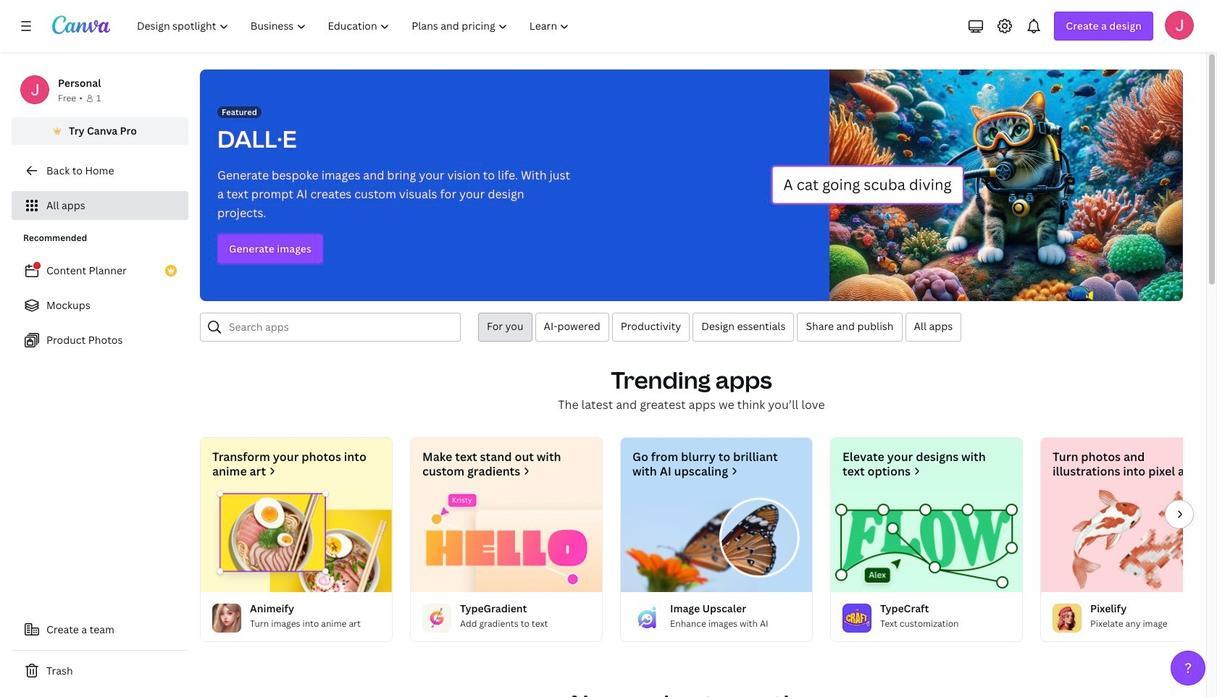 Task type: describe. For each thing, give the bounding box(es) containing it.
1 vertical spatial image upscaler image
[[632, 604, 661, 633]]

0 vertical spatial typegradient image
[[411, 490, 602, 593]]

james peterson image
[[1165, 11, 1194, 40]]

1 vertical spatial typecraft image
[[843, 604, 872, 633]]

Input field to search for apps search field
[[229, 314, 451, 341]]

1 vertical spatial pixelify image
[[1053, 604, 1082, 633]]



Task type: locate. For each thing, give the bounding box(es) containing it.
1 vertical spatial typegradient image
[[422, 604, 451, 633]]

an image with a cursor next to a text box containing the prompt "a cat going scuba diving" to generate an image. the generated image of a cat doing scuba diving is behind the text box. image
[[771, 70, 1183, 301]]

typegradient image
[[411, 490, 602, 593], [422, 604, 451, 633]]

list
[[12, 256, 188, 355]]

0 vertical spatial pixelify image
[[1041, 490, 1217, 593]]

animeify image
[[212, 604, 241, 633]]

typecraft image
[[831, 490, 1022, 593], [843, 604, 872, 633]]

top level navigation element
[[128, 12, 582, 41]]

image upscaler image
[[621, 490, 812, 593], [632, 604, 661, 633]]

0 vertical spatial image upscaler image
[[621, 490, 812, 593]]

0 vertical spatial typecraft image
[[831, 490, 1022, 593]]

animeify image
[[201, 490, 392, 593]]

pixelify image
[[1041, 490, 1217, 593], [1053, 604, 1082, 633]]



Task type: vqa. For each thing, say whether or not it's contained in the screenshot.
Hide image
no



